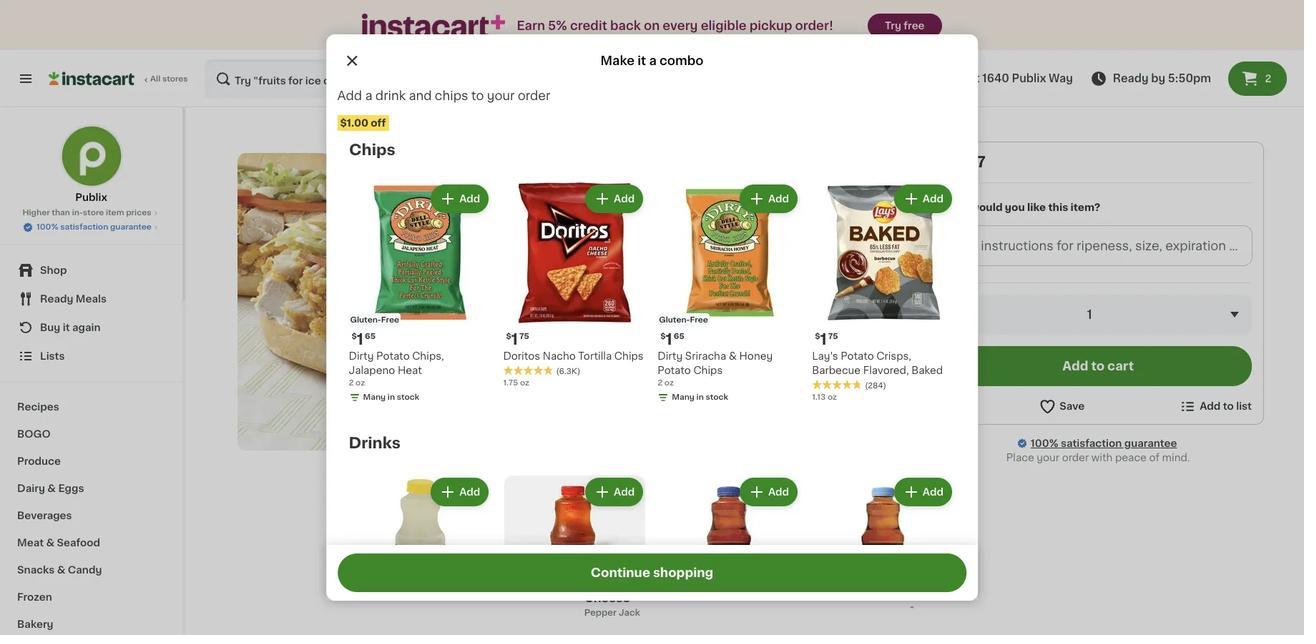 Task type: locate. For each thing, give the bounding box(es) containing it.
1 $ from the left
[[352, 333, 357, 341]]

1 vertical spatial salad)
[[722, 563, 758, 574]]

0 horizontal spatial many in stock
[[363, 394, 420, 401]]

100% satisfaction guarantee down higher than in-store item prices "link" on the left of page
[[37, 223, 152, 231]]

1 vertical spatial chicken
[[613, 197, 660, 208]]

cal) right (270
[[720, 482, 744, 494]]

lists link
[[9, 342, 174, 371]]

1 many from the left
[[363, 394, 386, 401]]

0 vertical spatial no
[[607, 543, 623, 554]]

pickup
[[750, 20, 793, 31]]

0 vertical spatial chicken
[[672, 174, 738, 189]]

it
[[638, 55, 647, 67], [63, 323, 70, 333], [702, 543, 709, 554], [702, 563, 709, 574]]

ready
[[1114, 73, 1149, 84]]

0 horizontal spatial satisfaction
[[60, 223, 108, 231]]

guarantee down prices at top
[[110, 223, 152, 231]]

tenders,
[[663, 197, 712, 208]]

oil
[[744, 210, 760, 221]]

1 75 from the left
[[520, 333, 530, 341]]

dirty
[[349, 351, 374, 361], [658, 351, 683, 361]]

place your order with peace of mind.
[[1007, 453, 1191, 463]]

base left (10
[[817, 543, 845, 554]]

0 vertical spatial 100%
[[37, 223, 58, 231]]

in down dirty potato chips, jalapeno heat 2 oz
[[388, 394, 395, 401]]

heat
[[398, 366, 422, 376]]

0 horizontal spatial gluten-free
[[351, 316, 400, 324]]

nacho
[[543, 351, 576, 361]]

0 vertical spatial 5
[[752, 197, 760, 208]]

stock down heat
[[397, 394, 420, 401]]

satisfaction up place your order with peace of mind.
[[1061, 438, 1123, 449]]

guarantee up of at the bottom of the page
[[1125, 438, 1178, 449]]

1 vertical spatial order
[[1063, 453, 1090, 463]]

many in stock down dirty potato chips, jalapeno heat 2 oz
[[363, 394, 420, 401]]

2 - from the top
[[761, 563, 766, 574]]

2 $ 1 65 from the left
[[661, 332, 685, 347]]

0 horizontal spatial 65
[[365, 333, 376, 341]]

1 up jalapeno
[[357, 332, 364, 347]]

meat
[[17, 538, 44, 548]]

2 many in stock from the left
[[672, 394, 729, 401]]

0 vertical spatial satisfaction
[[60, 223, 108, 231]]

gluten- up jalapeno
[[351, 316, 382, 324]]

sub
[[801, 174, 832, 189]]

potato down sriracha
[[658, 366, 692, 376]]

1 horizontal spatial $ 1 65
[[661, 332, 685, 347]]

2 stock from the left
[[706, 394, 729, 401]]

white
[[607, 462, 640, 474]]

5:50pm
[[1169, 73, 1212, 84]]

chips,
[[413, 351, 445, 361]]

oz inside the dirty sriracha & honey potato chips 2 oz
[[665, 379, 674, 387]]

1 horizontal spatial 2
[[658, 379, 663, 387]]

it right make
[[638, 55, 647, 67]]

1 $ 1 65 from the left
[[352, 332, 376, 347]]

your right place
[[1037, 453, 1060, 463]]

your right chips
[[488, 90, 515, 102]]

italian up salt,
[[715, 197, 749, 208]]

mind.
[[1163, 453, 1191, 463]]

& left eggs
[[47, 484, 56, 494]]

1 gluten-free from the left
[[351, 316, 400, 324]]

product group
[[349, 182, 492, 406], [504, 182, 647, 389], [658, 182, 801, 406], [813, 182, 956, 404], [349, 475, 492, 636], [504, 475, 647, 636], [658, 475, 801, 636], [813, 475, 956, 636]]

65 for potato
[[365, 333, 376, 341]]

base for spinach
[[819, 563, 847, 574]]

1 - from the top
[[761, 543, 766, 554]]

0 vertical spatial order
[[518, 90, 551, 102]]

publix left way
[[1013, 73, 1047, 84]]

4 1 from the left
[[821, 332, 827, 347]]

5 up oil in the top right of the page
[[752, 197, 760, 208]]

a up no bread (make it a salad) - spinach base (15 cal)
[[712, 543, 719, 554]]

0 horizontal spatial stock
[[397, 394, 420, 401]]

1 horizontal spatial $7.87
[[945, 155, 986, 170]]

75 for doritos
[[520, 333, 530, 341]]

1 horizontal spatial order
[[1063, 453, 1090, 463]]

order inside dialog
[[518, 90, 551, 102]]

back
[[611, 20, 641, 31]]

dialog
[[326, 34, 979, 636]]

1 vertical spatial 5
[[646, 482, 653, 494]]

1 horizontal spatial in
[[697, 394, 704, 401]]

0 horizontal spatial to
[[472, 90, 484, 102]]

0 vertical spatial 100% satisfaction guarantee
[[37, 223, 152, 231]]

free
[[382, 316, 400, 324], [691, 316, 709, 324]]

1 up lay's
[[821, 332, 827, 347]]

1 1 from the left
[[357, 332, 364, 347]]

1 $ 1 75 from the left
[[507, 332, 530, 347]]

store
[[83, 209, 104, 217]]

(270
[[691, 482, 717, 494]]

many in stock for potato
[[672, 394, 729, 401]]

0 horizontal spatial in
[[388, 394, 395, 401]]

2 horizontal spatial chips
[[694, 366, 723, 376]]

& right oil in the top right of the page
[[762, 210, 772, 221]]

1 vertical spatial no
[[607, 563, 623, 574]]

free for sriracha
[[691, 316, 709, 324]]

2 $ 1 75 from the left
[[816, 332, 839, 347]]

it up the shopping
[[702, 543, 709, 554]]

1 in from the left
[[388, 394, 395, 401]]

drinks
[[349, 436, 401, 451]]

salad) for spinach
[[722, 563, 758, 574]]

grain,
[[763, 197, 796, 208]]

2
[[1266, 74, 1272, 84], [349, 379, 354, 387], [658, 379, 663, 387]]

flatbread
[[607, 522, 661, 534]]

1 vertical spatial base
[[819, 563, 847, 574]]

0 horizontal spatial $7.87
[[584, 247, 614, 259]]

publix up store
[[75, 193, 107, 203]]

$ for doritos nacho tortilla chips
[[507, 333, 512, 341]]

0 vertical spatial italian
[[715, 197, 749, 208]]

2 inside the dirty sriracha & honey potato chips 2 oz
[[658, 379, 663, 387]]

$ 1 75 up doritos
[[507, 332, 530, 347]]

pickup
[[929, 73, 967, 84]]

2 75 from the left
[[829, 333, 839, 341]]

chicken up tenders,
[[672, 174, 738, 189]]

2 free from the left
[[691, 316, 709, 324]]

all
[[613, 286, 625, 296]]

to for add to cart
[[1092, 360, 1105, 372]]

1 horizontal spatial $ 1 75
[[816, 332, 839, 347]]

2 bread from the top
[[626, 563, 660, 574]]

satisfaction down higher than in-store item prices
[[60, 223, 108, 231]]

chicken up "black"
[[613, 197, 660, 208]]

stock
[[397, 394, 420, 401], [706, 394, 729, 401]]

(240 down "whole wheat (220 cal)"
[[664, 522, 691, 534]]

$1.00 off
[[341, 118, 386, 128]]

many for chips
[[672, 394, 695, 401]]

2 vertical spatial publix
[[75, 193, 107, 203]]

(make down flatbread (240 cal)
[[663, 563, 699, 574]]

list
[[1237, 402, 1253, 412]]

1 vertical spatial (240
[[664, 522, 691, 534]]

1 horizontal spatial potato
[[658, 366, 692, 376]]

packets,
[[821, 210, 870, 221]]

& right the meat
[[46, 538, 54, 548]]

order down earn
[[518, 90, 551, 102]]

stock for heat
[[397, 394, 420, 401]]

1 horizontal spatial 75
[[829, 333, 839, 341]]

1 down "deli"
[[666, 332, 673, 347]]

stock down the dirty sriracha & honey potato chips 2 oz
[[706, 394, 729, 401]]

1 dirty from the left
[[349, 351, 374, 361]]

shopping
[[653, 568, 714, 579]]

1 horizontal spatial publix
[[584, 174, 634, 189]]

chicken
[[672, 174, 738, 189], [613, 197, 660, 208]]

1 (make from the top
[[663, 543, 699, 554]]

0 horizontal spatial $ 1 65
[[352, 332, 376, 347]]

satisfaction
[[60, 223, 108, 231], [1061, 438, 1123, 449]]

1 horizontal spatial gluten-
[[660, 316, 691, 324]]

publix deli chicken tender sub
[[584, 174, 832, 189]]

- down no bread (make it a salad) - lettuce base (10 cal)
[[761, 563, 766, 574]]

0 horizontal spatial potato
[[377, 351, 410, 361]]

1 vertical spatial your
[[1037, 453, 1060, 463]]

oz inside dirty potato chips, jalapeno heat 2 oz
[[356, 379, 365, 387]]

0 vertical spatial $7.87
[[945, 155, 986, 170]]

0 vertical spatial publix
[[1013, 73, 1047, 84]]

free up sriracha
[[691, 316, 709, 324]]

1 vertical spatial -
[[761, 563, 766, 574]]

pickup at 1640 publix way
[[929, 73, 1074, 84]]

cal) right (15 at the bottom
[[870, 563, 893, 574]]

potato
[[377, 351, 410, 361], [841, 351, 875, 361], [658, 366, 692, 376]]

gluten-free down "deli"
[[660, 316, 709, 324]]

75 for lay's
[[829, 333, 839, 341]]

oz
[[356, 379, 365, 387], [520, 379, 530, 387], [665, 379, 674, 387], [828, 394, 838, 401]]

100%
[[37, 223, 58, 231], [1031, 438, 1059, 449]]

0 vertical spatial (make
[[663, 543, 699, 554]]

65 down "deli"
[[674, 333, 685, 341]]

$ up doritos
[[507, 333, 512, 341]]

1 horizontal spatial many in stock
[[672, 394, 729, 401]]

0 vertical spatial to
[[472, 90, 484, 102]]

0 vertical spatial (240
[[643, 462, 670, 474]]

1 vertical spatial shop
[[584, 286, 611, 296]]

shop
[[40, 266, 67, 276], [584, 286, 611, 296]]

2 65 from the left
[[674, 333, 685, 341]]

no up continue
[[607, 543, 623, 554]]

0 vertical spatial your
[[488, 90, 515, 102]]

& inside half, chicken tenders, italian 5 grain, pepper jack, lettuce, black pepper, salt, oil & vinegar packets, oregano, mayonnaise, toasted
[[762, 210, 772, 221]]

5
[[752, 197, 760, 208], [646, 482, 653, 494]]

dirty left sriracha
[[658, 351, 683, 361]]

chips right tortilla
[[615, 351, 644, 361]]

- for spinach
[[761, 563, 766, 574]]

shop link
[[9, 256, 174, 285]]

2 $ from the left
[[507, 333, 512, 341]]

1 vertical spatial publix
[[584, 174, 634, 189]]

$ 1 75 up lay's
[[816, 332, 839, 347]]

$1.00
[[341, 118, 369, 128]]

4 $ from the left
[[816, 333, 821, 341]]

in down the dirty sriracha & honey potato chips 2 oz
[[697, 394, 704, 401]]

add to list
[[1200, 402, 1253, 412]]

0 vertical spatial base
[[817, 543, 845, 554]]

vinegar
[[775, 210, 818, 221]]

1 many in stock from the left
[[363, 394, 420, 401]]

1 stock from the left
[[397, 394, 420, 401]]

1 horizontal spatial free
[[691, 316, 709, 324]]

a down no bread (make it a salad) - lettuce base (10 cal)
[[712, 563, 719, 574]]

cal) right (10
[[868, 543, 892, 554]]

0 horizontal spatial 2
[[349, 379, 354, 387]]

0 horizontal spatial guarantee
[[110, 223, 152, 231]]

1640
[[983, 73, 1010, 84]]

0 horizontal spatial 75
[[520, 333, 530, 341]]

65
[[365, 333, 376, 341], [674, 333, 685, 341]]

& left 'candy'
[[57, 565, 65, 575]]

0 horizontal spatial free
[[382, 316, 400, 324]]

1 horizontal spatial chips
[[615, 351, 644, 361]]

1 vertical spatial to
[[1092, 360, 1105, 372]]

(make for no bread (make it a salad) - lettuce base (10 cal)
[[663, 543, 699, 554]]

- up no bread (make it a salad) - spinach base (15 cal)
[[761, 543, 766, 554]]

0 horizontal spatial 100% satisfaction guarantee
[[37, 223, 152, 231]]

salad)
[[722, 543, 758, 554], [722, 563, 758, 574]]

chips down 'off'
[[349, 142, 396, 157]]

shop left all
[[584, 286, 611, 296]]

gluten- for potato
[[351, 316, 382, 324]]

1 65 from the left
[[365, 333, 376, 341]]

produce link
[[9, 448, 174, 475]]

0 horizontal spatial chicken
[[613, 197, 660, 208]]

order left with on the bottom of the page
[[1063, 453, 1090, 463]]

bread
[[626, 543, 660, 554], [626, 563, 660, 574]]

0 horizontal spatial chips
[[349, 142, 396, 157]]

salad) up no bread (make it a salad) - spinach base (15 cal)
[[722, 543, 758, 554]]

0 vertical spatial guarantee
[[110, 223, 152, 231]]

2 vertical spatial to
[[1224, 402, 1235, 412]]

100% satisfaction guarantee up with on the bottom of the page
[[1031, 438, 1178, 449]]

potato up barbecue
[[841, 351, 875, 361]]

1 horizontal spatial 100% satisfaction guarantee
[[1031, 438, 1178, 449]]

0 horizontal spatial gluten-
[[351, 316, 382, 324]]

to left cart
[[1092, 360, 1105, 372]]

2 (make from the top
[[663, 563, 699, 574]]

add to cart button
[[945, 346, 1253, 386]]

75 up doritos
[[520, 333, 530, 341]]

None search field
[[205, 59, 673, 99]]

than
[[52, 209, 70, 217]]

snacks & candy link
[[9, 557, 174, 584]]

item?
[[1071, 202, 1101, 212]]

to inside dialog
[[472, 90, 484, 102]]

$ 1 75 for lay's
[[816, 332, 839, 347]]

2 horizontal spatial to
[[1224, 402, 1235, 412]]

2 inside button
[[1266, 74, 1272, 84]]

to right chips
[[472, 90, 484, 102]]

italian inside half, chicken tenders, italian 5 grain, pepper jack, lettuce, black pepper, salt, oil & vinegar packets, oregano, mayonnaise, toasted
[[715, 197, 749, 208]]

gluten-
[[351, 316, 382, 324], [660, 316, 691, 324]]

2 horizontal spatial 2
[[1266, 74, 1272, 84]]

cal) down (220 at the right
[[694, 522, 718, 534]]

1 gluten- from the left
[[351, 316, 382, 324]]

dirty sriracha & honey potato chips 2 oz
[[658, 351, 773, 387]]

1 for lay's potato crisps, barbecue flavored, baked
[[821, 332, 827, 347]]

publix for publix
[[75, 193, 107, 203]]

potato inside dirty potato chips, jalapeno heat 2 oz
[[377, 351, 410, 361]]

1 no from the top
[[607, 543, 623, 554]]

earn
[[517, 20, 545, 31]]

1 vertical spatial (make
[[663, 563, 699, 574]]

2 gluten- from the left
[[660, 316, 691, 324]]

$ 1 65 up jalapeno
[[352, 332, 376, 347]]

2 in from the left
[[697, 394, 704, 401]]

2 horizontal spatial publix
[[1013, 73, 1047, 84]]

$7.87 down 'oregano,'
[[584, 247, 614, 259]]

base left (15 at the bottom
[[819, 563, 847, 574]]

salad) down no bread (make it a salad) - lettuce base (10 cal)
[[722, 563, 758, 574]]

oregano,
[[584, 223, 637, 234]]

2 dirty from the left
[[658, 351, 683, 361]]

gluten-free up jalapeno
[[351, 316, 400, 324]]

65 for sriracha
[[674, 333, 685, 341]]

gluten- down "deli"
[[660, 316, 691, 324]]

★★★★★
[[504, 366, 554, 376], [504, 366, 554, 376], [813, 380, 863, 390], [813, 380, 863, 390]]

0 horizontal spatial your
[[488, 90, 515, 102]]

$ 1 65
[[352, 332, 376, 347], [661, 332, 685, 347]]

3 1 from the left
[[666, 332, 673, 347]]

2 no from the top
[[607, 563, 623, 574]]

drink
[[376, 90, 406, 102]]

1 vertical spatial guarantee
[[1125, 438, 1178, 449]]

2 1 from the left
[[512, 332, 518, 347]]

no down flatbread
[[607, 563, 623, 574]]

dirty inside the dirty sriracha & honey potato chips 2 oz
[[658, 351, 683, 361]]

1 horizontal spatial gluten-free
[[660, 316, 709, 324]]

5 down white (240 cal)
[[646, 482, 653, 494]]

many down the dirty sriracha & honey potato chips 2 oz
[[672, 394, 695, 401]]

buy
[[40, 323, 60, 333]]

would
[[971, 202, 1003, 212]]

0 vertical spatial -
[[761, 543, 766, 554]]

1 salad) from the top
[[722, 543, 758, 554]]

0 horizontal spatial publix
[[75, 193, 107, 203]]

(15
[[850, 563, 867, 574]]

$7.87
[[945, 155, 986, 170], [584, 247, 614, 259]]

many in stock for heat
[[363, 394, 420, 401]]

order!
[[796, 20, 834, 31]]

many in stock down the dirty sriracha & honey potato chips 2 oz
[[672, 394, 729, 401]]

$ 1 75 for doritos
[[507, 332, 530, 347]]

dirty inside dirty potato chips, jalapeno heat 2 oz
[[349, 351, 374, 361]]

0 horizontal spatial $ 1 75
[[507, 332, 530, 347]]

1 horizontal spatial 100%
[[1031, 438, 1059, 449]]

potato up heat
[[377, 351, 410, 361]]

produce
[[17, 457, 61, 467]]

potato inside the dirty sriracha & honey potato chips 2 oz
[[658, 366, 692, 376]]

2 many from the left
[[672, 394, 695, 401]]

0 vertical spatial salad)
[[722, 543, 758, 554]]

lay's potato crisps, barbecue flavored, baked
[[813, 351, 944, 376]]

100% down higher
[[37, 223, 58, 231]]

1 vertical spatial bread
[[626, 563, 660, 574]]

to left the list
[[1224, 402, 1235, 412]]

potato for jalapeno
[[377, 351, 410, 361]]

2 gluten-free from the left
[[660, 316, 709, 324]]

dirty up jalapeno
[[349, 351, 374, 361]]

wheat
[[646, 502, 683, 514]]

publix logo image
[[60, 125, 123, 188]]

1 horizontal spatial many
[[672, 394, 695, 401]]

0 vertical spatial shop
[[40, 266, 67, 276]]

& for candy
[[57, 565, 65, 575]]

$7.87 up the how
[[945, 155, 986, 170]]

1 horizontal spatial stock
[[706, 394, 729, 401]]

italian up whole
[[607, 482, 643, 494]]

0 horizontal spatial shop
[[40, 266, 67, 276]]

chips
[[349, 142, 396, 157], [615, 351, 644, 361], [694, 366, 723, 376]]

75
[[520, 333, 530, 341], [829, 333, 839, 341]]

meat & seafood
[[17, 538, 100, 548]]

free up dirty potato chips, jalapeno heat 2 oz
[[382, 316, 400, 324]]

$ up lay's
[[816, 333, 821, 341]]

0 horizontal spatial dirty
[[349, 351, 374, 361]]

2 vertical spatial chips
[[694, 366, 723, 376]]

1 horizontal spatial italian
[[715, 197, 749, 208]]

chips down sriracha
[[694, 366, 723, 376]]

italian
[[715, 197, 749, 208], [607, 482, 643, 494]]

gluten- for sriracha
[[660, 316, 691, 324]]

shop up the buy
[[40, 266, 67, 276]]

1 vertical spatial $7.87
[[584, 247, 614, 259]]

0 horizontal spatial italian
[[607, 482, 643, 494]]

0 vertical spatial bread
[[626, 543, 660, 554]]

& left honey
[[729, 351, 737, 361]]

no
[[607, 543, 623, 554], [607, 563, 623, 574]]

(make up the shopping
[[663, 543, 699, 554]]

2 horizontal spatial potato
[[841, 351, 875, 361]]

65 up jalapeno
[[365, 333, 376, 341]]

on
[[644, 20, 660, 31]]

many down jalapeno
[[363, 394, 386, 401]]

75 up lay's
[[829, 333, 839, 341]]

(240 up grain
[[643, 462, 670, 474]]

100% up place
[[1031, 438, 1059, 449]]

1 up doritos
[[512, 332, 518, 347]]

in for heat
[[388, 394, 395, 401]]

all stores link
[[49, 59, 189, 99]]

& for eggs
[[47, 484, 56, 494]]

lay's
[[813, 351, 839, 361]]

0 horizontal spatial 100%
[[37, 223, 58, 231]]

potato inside lay's potato crisps, barbecue flavored, baked
[[841, 351, 875, 361]]

3 $ from the left
[[661, 333, 666, 341]]

$ up jalapeno
[[352, 333, 357, 341]]

half,
[[584, 197, 610, 208]]

1 bread from the top
[[626, 543, 660, 554]]

$ 1 65 down "deli"
[[661, 332, 685, 347]]

many in stock
[[363, 394, 420, 401], [672, 394, 729, 401]]

satisfaction inside button
[[60, 223, 108, 231]]

publix up the half,
[[584, 174, 634, 189]]

0 horizontal spatial order
[[518, 90, 551, 102]]

2 salad) from the top
[[722, 563, 758, 574]]

1 horizontal spatial shop
[[584, 286, 611, 296]]

$ down "deli"
[[661, 333, 666, 341]]

1 horizontal spatial dirty
[[658, 351, 683, 361]]

1 free from the left
[[382, 316, 400, 324]]

in for potato
[[697, 394, 704, 401]]

peace
[[1116, 453, 1147, 463]]

0 horizontal spatial many
[[363, 394, 386, 401]]



Task type: vqa. For each thing, say whether or not it's contained in the screenshot.
Foster Farms Grilled Strips's Foster
no



Task type: describe. For each thing, give the bounding box(es) containing it.
pepper
[[799, 197, 841, 208]]

frozen
[[17, 593, 52, 603]]

no for no bread (make it a salad) - spinach base (15 cal)
[[607, 563, 623, 574]]

1 vertical spatial satisfaction
[[1061, 438, 1123, 449]]

in-
[[72, 209, 83, 217]]

how
[[945, 202, 969, 212]]

100% inside button
[[37, 223, 58, 231]]

(284)
[[866, 382, 887, 390]]

it inside dialog
[[638, 55, 647, 67]]

dialog containing chips
[[326, 34, 979, 636]]

bogo
[[17, 429, 51, 439]]

1 vertical spatial 100% satisfaction guarantee
[[1031, 438, 1178, 449]]

1 vertical spatial 100%
[[1031, 438, 1059, 449]]

gluten-free for sriracha
[[660, 316, 709, 324]]

flavored,
[[864, 366, 910, 376]]

(240 for white
[[643, 462, 670, 474]]

continue shopping button
[[338, 554, 967, 593]]

again
[[72, 323, 101, 333]]

deli
[[662, 286, 682, 296]]

$ 1 65 for potato
[[352, 332, 376, 347]]

stock for potato
[[706, 394, 729, 401]]

eligible
[[701, 20, 747, 31]]

bakery link
[[9, 611, 174, 636]]

cal) up italian 5 grain (270 cal)
[[673, 462, 696, 474]]

$ for dirty potato chips, jalapeno heat
[[352, 333, 357, 341]]

earn 5% credit back on every eligible pickup order!
[[517, 20, 834, 31]]

pepper,
[[669, 210, 713, 221]]

this
[[1049, 202, 1069, 212]]

salad) for lettuce
[[722, 543, 758, 554]]

stores
[[162, 75, 188, 83]]

100% satisfaction guarantee link
[[1031, 436, 1178, 451]]

ready by 5:50pm
[[1114, 73, 1212, 84]]

and
[[409, 90, 432, 102]]

item carousel region
[[329, 176, 976, 412]]

$3.72
[[885, 385, 916, 397]]

whole wheat (220 cal)
[[607, 502, 739, 514]]

shop for shop
[[40, 266, 67, 276]]

1 vertical spatial italian
[[607, 482, 643, 494]]

free
[[904, 21, 925, 31]]

publix inside popup button
[[1013, 73, 1047, 84]]

publix for publix deli chicken tender sub
[[584, 174, 634, 189]]

of
[[1150, 453, 1160, 463]]

black
[[634, 210, 666, 221]]

chips inside the dirty sriracha & honey potato chips 2 oz
[[694, 366, 723, 376]]

1 horizontal spatial guarantee
[[1125, 438, 1178, 449]]

lettuce
[[769, 543, 814, 554]]

half, chicken tenders, italian 5 grain, pepper jack, lettuce, black pepper, salt, oil & vinegar packets, oregano, mayonnaise, toasted
[[584, 197, 874, 234]]

(6.3k)
[[557, 368, 581, 376]]

continue shopping
[[591, 568, 714, 579]]

guarantee inside button
[[110, 223, 152, 231]]

1 for dirty sriracha & honey potato chips
[[666, 332, 673, 347]]

cart
[[1108, 360, 1135, 372]]

gluten-free for potato
[[351, 316, 400, 324]]

by
[[1152, 73, 1166, 84]]

0 horizontal spatial 5
[[646, 482, 653, 494]]

$ for dirty sriracha & honey potato chips
[[661, 333, 666, 341]]

meat & seafood link
[[9, 530, 174, 557]]

1.13
[[813, 394, 826, 401]]

recipes
[[17, 402, 59, 412]]

- for lettuce
[[761, 543, 766, 554]]

potato for barbecue
[[841, 351, 875, 361]]

cal
[[885, 247, 904, 259]]

shop all publix deli
[[584, 286, 682, 296]]

jalapeno
[[349, 366, 396, 376]]

base for lettuce
[[817, 543, 845, 554]]

a left combo
[[650, 55, 657, 67]]

no for no bread (make it a salad) - lettuce base (10 cal)
[[607, 543, 623, 554]]

chips
[[435, 90, 469, 102]]

$ 1 65 for sriracha
[[661, 332, 685, 347]]

barbecue
[[813, 366, 861, 376]]

no bread (make it a salad) - spinach base (15 cal)
[[607, 563, 893, 574]]

it down no bread (make it a salad) - lettuce base (10 cal)
[[702, 563, 709, 574]]

frozen link
[[9, 584, 174, 611]]

instacart logo image
[[49, 70, 135, 87]]

tortilla
[[579, 351, 612, 361]]

1 vertical spatial chips
[[615, 351, 644, 361]]

grain
[[656, 482, 688, 494]]

a left drink
[[366, 90, 373, 102]]

dirty for dirty potato chips, jalapeno heat
[[349, 351, 374, 361]]

higher than in-store item prices link
[[23, 208, 160, 219]]

jack,
[[844, 197, 874, 208]]

place
[[1007, 453, 1035, 463]]

spinach
[[769, 563, 816, 574]]

2 button
[[1229, 62, 1288, 96]]

Add instructions for ripeness, size, expiration dates, etc. (optional) text field
[[945, 226, 1253, 265]]

shop for shop all publix deli
[[584, 286, 611, 296]]

your inside dialog
[[488, 90, 515, 102]]

chicken inside half, chicken tenders, italian 5 grain, pepper jack, lettuce, black pepper, salt, oil & vinegar packets, oregano, mayonnaise, toasted
[[613, 197, 660, 208]]

& inside the dirty sriracha & honey potato chips 2 oz
[[729, 351, 737, 361]]

whole
[[607, 502, 643, 514]]

dairy & eggs link
[[9, 475, 174, 502]]

add to cart
[[1063, 360, 1135, 372]]

5%
[[548, 20, 567, 31]]

combo
[[660, 55, 704, 67]]

& for seafood
[[46, 538, 54, 548]]

snacks
[[17, 565, 55, 575]]

try free
[[885, 21, 925, 31]]

toasted
[[716, 223, 762, 234]]

free for potato
[[382, 316, 400, 324]]

publix
[[627, 286, 659, 296]]

sriracha
[[686, 351, 727, 361]]

salt,
[[716, 210, 741, 221]]

many for 2
[[363, 394, 386, 401]]

5 inside half, chicken tenders, italian 5 grain, pepper jack, lettuce, black pepper, salt, oil & vinegar packets, oregano, mayonnaise, toasted
[[752, 197, 760, 208]]

bread for no bread (make it a salad) - spinach base (15 cal)
[[626, 563, 660, 574]]

1 for doritos nacho tortilla chips
[[512, 332, 518, 347]]

pickup at 1640 publix way button
[[906, 59, 1074, 99]]

you
[[1006, 202, 1026, 212]]

every
[[663, 20, 698, 31]]

deli
[[637, 174, 669, 189]]

express icon image
[[362, 14, 506, 38]]

beverages link
[[9, 502, 174, 530]]

1050 cal
[[854, 247, 904, 259]]

candy
[[68, 565, 102, 575]]

(make for no bread (make it a salad) - spinach base (15 cal)
[[663, 563, 699, 574]]

at
[[969, 73, 980, 84]]

crisps,
[[877, 351, 912, 361]]

cal) right (220 at the right
[[715, 502, 739, 514]]

bread for no bread (make it a salad) - lettuce base (10 cal)
[[626, 543, 660, 554]]

dirty for dirty sriracha & honey potato chips
[[658, 351, 683, 361]]

to for add to list
[[1224, 402, 1235, 412]]

0 vertical spatial chips
[[349, 142, 396, 157]]

mayonnaise,
[[640, 223, 713, 234]]

2 inside dirty potato chips, jalapeno heat 2 oz
[[349, 379, 354, 387]]

1 horizontal spatial your
[[1037, 453, 1060, 463]]

ready by 5:50pm link
[[1091, 70, 1212, 87]]

1 for dirty potato chips, jalapeno heat
[[357, 332, 364, 347]]

$ for lay's potato crisps, barbecue flavored, baked
[[816, 333, 821, 341]]

doritos
[[504, 351, 541, 361]]

save button
[[1039, 398, 1085, 416]]

it right the buy
[[63, 323, 70, 333]]

1 horizontal spatial chicken
[[672, 174, 738, 189]]

100% satisfaction guarantee inside 100% satisfaction guarantee button
[[37, 223, 152, 231]]

prices
[[126, 209, 151, 217]]

(240 for flatbread
[[664, 522, 691, 534]]



